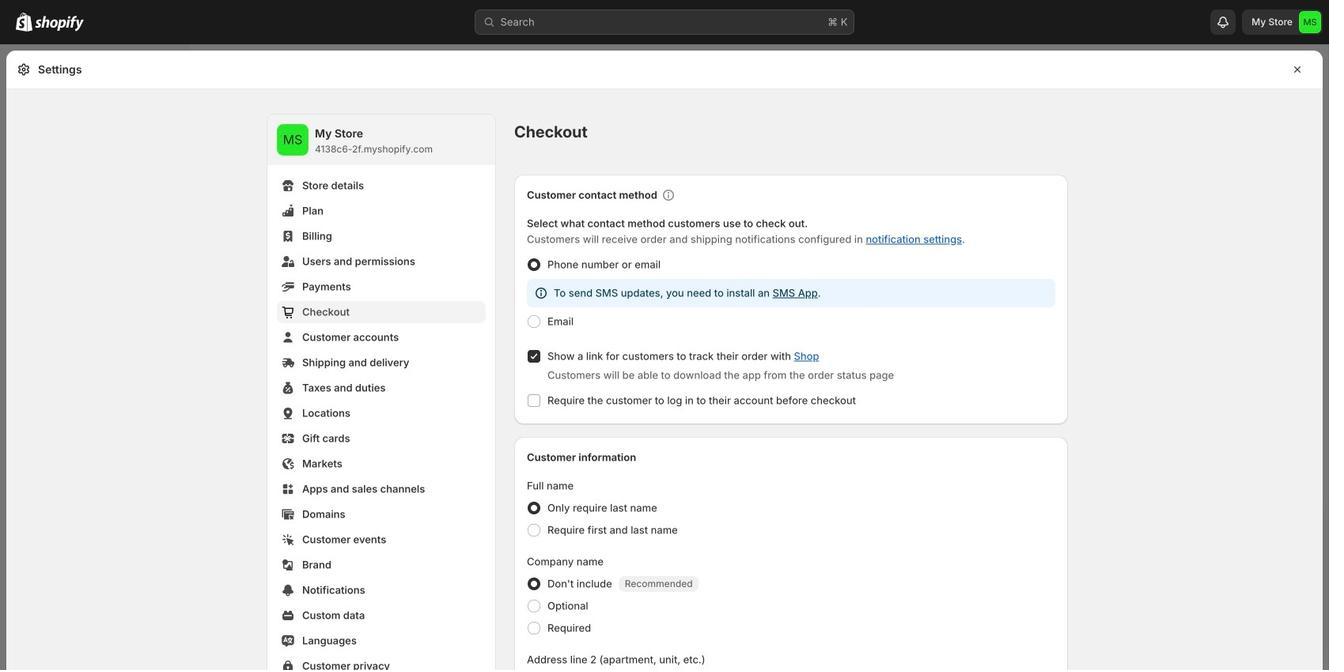Task type: vqa. For each thing, say whether or not it's contained in the screenshot.
Shopify icon at the top left of the page
yes



Task type: describe. For each thing, give the bounding box(es) containing it.
shopify image
[[35, 16, 84, 31]]

shopify image
[[16, 12, 32, 31]]



Task type: locate. For each thing, give the bounding box(es) containing it.
status inside settings dialog
[[527, 279, 1055, 308]]

shop settings menu element
[[267, 115, 495, 671]]

settings dialog
[[6, 51, 1323, 671]]

my store image
[[1299, 11, 1321, 33]]

status
[[527, 279, 1055, 308]]

my store image
[[277, 124, 309, 156]]



